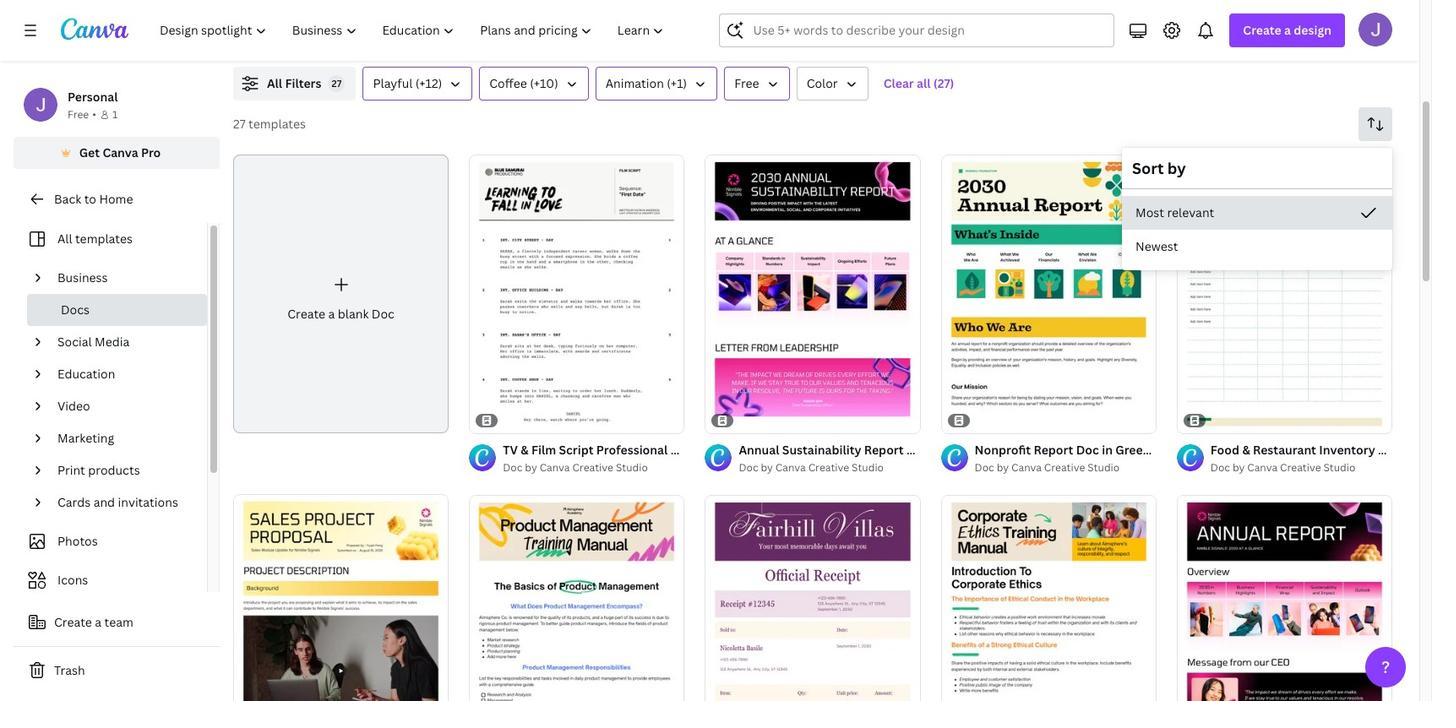 Task type: vqa. For each thing, say whether or not it's contained in the screenshot.
the Save on the bottom left of the page
no



Task type: describe. For each thing, give the bounding box(es) containing it.
get
[[79, 144, 100, 161]]

newest
[[1135, 238, 1178, 254]]

icons
[[57, 572, 88, 588]]

team
[[104, 614, 133, 630]]

canva for nonprofit report doc in green yellow orange flat geometric style image
[[1011, 461, 1042, 475]]

create for create a blank doc
[[287, 306, 325, 322]]

a for team
[[95, 614, 101, 630]]

all templates
[[57, 231, 133, 247]]

personal
[[68, 89, 118, 105]]

doc by canva creative studio link for general annual report professional doc in black pink purple tactile 3d style image
[[1211, 460, 1392, 477]]

hotel receipt doc in purple cream vintage cinematica style image
[[705, 495, 921, 701]]

blank
[[338, 306, 369, 322]]

doc for tv & film script professional doc in black and white agnostic style image
[[503, 461, 522, 475]]

Sort by button
[[1359, 107, 1392, 141]]

canva for tv & film script professional doc in black and white agnostic style image
[[540, 461, 570, 475]]

photos link
[[24, 526, 197, 558]]

create a blank doc element
[[233, 155, 449, 434]]

education
[[57, 366, 115, 382]]

most
[[1135, 204, 1164, 221]]

invitations
[[118, 494, 178, 510]]

social media link
[[51, 326, 197, 358]]

a for blank
[[328, 306, 335, 322]]

filters
[[285, 75, 321, 91]]

sales project proposal professional doc in yellow white pink tactile 3d style image
[[233, 494, 449, 701]]

social media
[[57, 334, 130, 350]]

color button
[[796, 67, 868, 101]]

playful
[[373, 75, 413, 91]]

doc by canva creative studio for corporate ethics training manual professional doc in yellow orange green playful professional style image in the right of the page
[[975, 461, 1120, 475]]

clear all (27)
[[883, 75, 954, 91]]

create a blank doc link
[[233, 155, 449, 434]]

(+12)
[[415, 75, 442, 91]]

doc by canva creative studio for general annual report professional doc in black pink purple tactile 3d style image
[[1211, 461, 1356, 475]]

canva for annual sustainability report professional doc in black pink purple tactile 3d style image
[[775, 461, 806, 475]]

studio for general annual report professional doc in black pink purple tactile 3d style image
[[1323, 461, 1356, 475]]

27 for 27
[[332, 77, 342, 90]]

by for annual sustainability report professional doc in black pink purple tactile 3d style image
[[761, 461, 773, 475]]

doc by canva creative studio link for 'product management training manual professional doc in yellow green pink playful professional style' 'image'
[[503, 460, 685, 477]]

animation (+1) button
[[595, 67, 717, 101]]

newest option
[[1122, 230, 1392, 264]]

all for all filters
[[267, 75, 282, 91]]

doc by canva creative studio for 'product management training manual professional doc in yellow green pink playful professional style' 'image'
[[503, 461, 648, 475]]

all templates link
[[24, 223, 197, 255]]

docs
[[61, 302, 90, 318]]

jacob simon image
[[1359, 13, 1392, 46]]

free for free
[[734, 75, 759, 91]]

studio for 'product management training manual professional doc in yellow green pink playful professional style' 'image'
[[616, 461, 648, 475]]

print products
[[57, 462, 140, 478]]

doc by canva creative studio for hotel receipt doc in purple cream vintage cinematica style image
[[739, 461, 884, 475]]

canva for food & restaurant inventory doc in green cream bold nostalgia style image
[[1247, 461, 1278, 475]]

doc for annual sustainability report professional doc in black pink purple tactile 3d style image
[[739, 461, 758, 475]]

creative for 'product management training manual professional doc in yellow green pink playful professional style' 'image'
[[572, 461, 613, 475]]

color
[[807, 75, 838, 91]]

sort
[[1132, 158, 1164, 178]]

create a design
[[1243, 22, 1331, 38]]

coffee (+10) button
[[479, 67, 589, 101]]

(+1)
[[667, 75, 687, 91]]

create for create a design
[[1243, 22, 1281, 38]]

templates for all templates
[[75, 231, 133, 247]]

all filters
[[267, 75, 321, 91]]

cards and invitations link
[[51, 487, 197, 519]]

free for free •
[[68, 107, 89, 122]]

by for tv & film script professional doc in black and white agnostic style image
[[525, 461, 537, 475]]

playful (+12) button
[[363, 67, 472, 101]]

home
[[99, 191, 133, 207]]

creative for corporate ethics training manual professional doc in yellow orange green playful professional style image in the right of the page
[[1044, 461, 1085, 475]]

trash link
[[14, 654, 220, 688]]

•
[[92, 107, 96, 122]]

video link
[[51, 390, 197, 422]]

back to home
[[54, 191, 133, 207]]

create a team button
[[14, 606, 220, 640]]

and
[[93, 494, 115, 510]]

creative for general annual report professional doc in black pink purple tactile 3d style image
[[1280, 461, 1321, 475]]

photos
[[57, 533, 98, 549]]

most relevant
[[1135, 204, 1214, 221]]

Search search field
[[753, 14, 1104, 46]]

general annual report professional doc in black pink purple tactile 3d style image
[[1177, 495, 1392, 701]]

nonprofit report doc in green yellow orange flat geometric style image
[[941, 155, 1156, 434]]

to
[[84, 191, 96, 207]]

back
[[54, 191, 81, 207]]

video
[[57, 398, 90, 414]]



Task type: locate. For each thing, give the bounding box(es) containing it.
1 horizontal spatial a
[[328, 306, 335, 322]]

food & restaurant inventory doc in green cream bold nostalgia style image
[[1177, 155, 1392, 434]]

0 vertical spatial a
[[1284, 22, 1291, 38]]

creative
[[572, 461, 613, 475], [808, 461, 849, 475], [1044, 461, 1085, 475], [1280, 461, 1321, 475]]

all
[[917, 75, 931, 91]]

create left design
[[1243, 22, 1281, 38]]

1 horizontal spatial create
[[287, 306, 325, 322]]

27 templates
[[233, 116, 306, 132]]

1
[[112, 107, 118, 122]]

(27)
[[933, 75, 954, 91]]

doc by canva creative studio
[[503, 461, 648, 475], [739, 461, 884, 475], [975, 461, 1120, 475], [1211, 461, 1356, 475]]

all left filters at the left top of page
[[267, 75, 282, 91]]

relevant
[[1167, 204, 1214, 221]]

1 horizontal spatial all
[[267, 75, 282, 91]]

0 horizontal spatial a
[[95, 614, 101, 630]]

animation
[[605, 75, 664, 91]]

a inside dropdown button
[[1284, 22, 1291, 38]]

list box containing most relevant
[[1122, 196, 1392, 264]]

list box
[[1122, 196, 1392, 264]]

1 vertical spatial create
[[287, 306, 325, 322]]

all
[[267, 75, 282, 91], [57, 231, 72, 247]]

a for design
[[1284, 22, 1291, 38]]

2 doc by canva creative studio link from the left
[[739, 460, 921, 477]]

2 vertical spatial create
[[54, 614, 92, 630]]

create inside button
[[54, 614, 92, 630]]

3 doc by canva creative studio link from the left
[[975, 460, 1156, 477]]

create inside dropdown button
[[1243, 22, 1281, 38]]

annual sustainability report professional doc in black pink purple tactile 3d style image
[[705, 155, 921, 434]]

0 vertical spatial templates
[[248, 116, 306, 132]]

3 creative from the left
[[1044, 461, 1085, 475]]

print products link
[[51, 455, 197, 487]]

pro
[[141, 144, 161, 161]]

trash
[[54, 662, 85, 678]]

1 horizontal spatial templates
[[248, 116, 306, 132]]

most relevant option
[[1122, 196, 1392, 230]]

2 studio from the left
[[852, 461, 884, 475]]

free left •
[[68, 107, 89, 122]]

sort by
[[1132, 158, 1186, 178]]

back to home link
[[14, 182, 220, 216]]

0 vertical spatial all
[[267, 75, 282, 91]]

1 vertical spatial all
[[57, 231, 72, 247]]

1 vertical spatial 27
[[233, 116, 246, 132]]

clear all (27) button
[[875, 67, 963, 101]]

create
[[1243, 22, 1281, 38], [287, 306, 325, 322], [54, 614, 92, 630]]

0 horizontal spatial 27
[[233, 116, 246, 132]]

27
[[332, 77, 342, 90], [233, 116, 246, 132]]

most relevant button
[[1122, 196, 1392, 230]]

design
[[1294, 22, 1331, 38]]

a inside button
[[95, 614, 101, 630]]

create left blank
[[287, 306, 325, 322]]

marketing link
[[51, 422, 197, 455]]

templates down the back to home
[[75, 231, 133, 247]]

1 doc by canva creative studio link from the left
[[503, 460, 685, 477]]

4 doc by canva creative studio from the left
[[1211, 461, 1356, 475]]

2 horizontal spatial a
[[1284, 22, 1291, 38]]

2 doc by canva creative studio from the left
[[739, 461, 884, 475]]

by for nonprofit report doc in green yellow orange flat geometric style image
[[997, 461, 1009, 475]]

a left team
[[95, 614, 101, 630]]

0 horizontal spatial templates
[[75, 231, 133, 247]]

create for create a team
[[54, 614, 92, 630]]

studio
[[616, 461, 648, 475], [852, 461, 884, 475], [1088, 461, 1120, 475], [1323, 461, 1356, 475]]

1 horizontal spatial 27
[[332, 77, 342, 90]]

free
[[734, 75, 759, 91], [68, 107, 89, 122]]

newest button
[[1122, 230, 1392, 264]]

0 horizontal spatial all
[[57, 231, 72, 247]]

1 vertical spatial templates
[[75, 231, 133, 247]]

a left blank
[[328, 306, 335, 322]]

products
[[88, 462, 140, 478]]

business link
[[51, 262, 197, 294]]

marketing
[[57, 430, 114, 446]]

2 vertical spatial a
[[95, 614, 101, 630]]

doc by canva creative studio link for corporate ethics training manual professional doc in yellow orange green playful professional style image in the right of the page
[[975, 460, 1156, 477]]

corporate ethics training manual professional doc in yellow orange green playful professional style image
[[941, 495, 1156, 701]]

clear
[[883, 75, 914, 91]]

get canva pro button
[[14, 137, 220, 169]]

by for food & restaurant inventory doc in green cream bold nostalgia style image
[[1233, 461, 1245, 475]]

2 creative from the left
[[808, 461, 849, 475]]

doc for nonprofit report doc in green yellow orange flat geometric style image
[[975, 461, 994, 475]]

cards and invitations
[[57, 494, 178, 510]]

0 horizontal spatial create
[[54, 614, 92, 630]]

4 studio from the left
[[1323, 461, 1356, 475]]

all for all templates
[[57, 231, 72, 247]]

canva
[[103, 144, 138, 161], [540, 461, 570, 475], [775, 461, 806, 475], [1011, 461, 1042, 475], [1247, 461, 1278, 475]]

templates
[[248, 116, 306, 132], [75, 231, 133, 247]]

0 vertical spatial create
[[1243, 22, 1281, 38]]

0 vertical spatial free
[[734, 75, 759, 91]]

(+10)
[[530, 75, 558, 91]]

get canva pro
[[79, 144, 161, 161]]

doc for food & restaurant inventory doc in green cream bold nostalgia style image
[[1211, 461, 1230, 475]]

business
[[57, 270, 108, 286]]

4 doc by canva creative studio link from the left
[[1211, 460, 1392, 477]]

a
[[1284, 22, 1291, 38], [328, 306, 335, 322], [95, 614, 101, 630]]

playful (+12)
[[373, 75, 442, 91]]

creative for hotel receipt doc in purple cream vintage cinematica style image
[[808, 461, 849, 475]]

3 doc by canva creative studio from the left
[[975, 461, 1120, 475]]

animation (+1)
[[605, 75, 687, 91]]

2 horizontal spatial create
[[1243, 22, 1281, 38]]

doc by canva creative studio link for hotel receipt doc in purple cream vintage cinematica style image
[[739, 460, 921, 477]]

templates for 27 templates
[[248, 116, 306, 132]]

product management training manual professional doc in yellow green pink playful professional style image
[[469, 495, 685, 701]]

4 creative from the left
[[1280, 461, 1321, 475]]

free button
[[724, 67, 790, 101]]

coffee
[[489, 75, 527, 91]]

0 vertical spatial 27
[[332, 77, 342, 90]]

create down icons
[[54, 614, 92, 630]]

1 horizontal spatial free
[[734, 75, 759, 91]]

studio for hotel receipt doc in purple cream vintage cinematica style image
[[852, 461, 884, 475]]

education link
[[51, 358, 197, 390]]

cards
[[57, 494, 91, 510]]

canva inside button
[[103, 144, 138, 161]]

None search field
[[719, 14, 1115, 47]]

templates down all filters
[[248, 116, 306, 132]]

3 studio from the left
[[1088, 461, 1120, 475]]

icons link
[[24, 564, 197, 596]]

1 creative from the left
[[572, 461, 613, 475]]

social
[[57, 334, 92, 350]]

free inside button
[[734, 75, 759, 91]]

top level navigation element
[[149, 14, 679, 47]]

templates inside all templates link
[[75, 231, 133, 247]]

27 filter options selected element
[[328, 75, 345, 92]]

doc
[[372, 306, 394, 322], [503, 461, 522, 475], [739, 461, 758, 475], [975, 461, 994, 475], [1211, 461, 1230, 475]]

studio for corporate ethics training manual professional doc in yellow orange green playful professional style image in the right of the page
[[1088, 461, 1120, 475]]

media
[[95, 334, 130, 350]]

tv & film script professional doc in black and white agnostic style image
[[469, 155, 685, 434]]

create a team
[[54, 614, 133, 630]]

27 for 27 templates
[[233, 116, 246, 132]]

free •
[[68, 107, 96, 122]]

0 horizontal spatial free
[[68, 107, 89, 122]]

1 doc by canva creative studio from the left
[[503, 461, 648, 475]]

create a design button
[[1230, 14, 1345, 47]]

free right (+1)
[[734, 75, 759, 91]]

1 vertical spatial a
[[328, 306, 335, 322]]

by
[[1167, 158, 1186, 178], [525, 461, 537, 475], [761, 461, 773, 475], [997, 461, 1009, 475], [1233, 461, 1245, 475]]

create a blank doc
[[287, 306, 394, 322]]

1 vertical spatial free
[[68, 107, 89, 122]]

doc by canva creative studio link
[[503, 460, 685, 477], [739, 460, 921, 477], [975, 460, 1156, 477], [1211, 460, 1392, 477]]

coffee (+10)
[[489, 75, 558, 91]]

a left design
[[1284, 22, 1291, 38]]

print
[[57, 462, 85, 478]]

1 studio from the left
[[616, 461, 648, 475]]

all down back
[[57, 231, 72, 247]]



